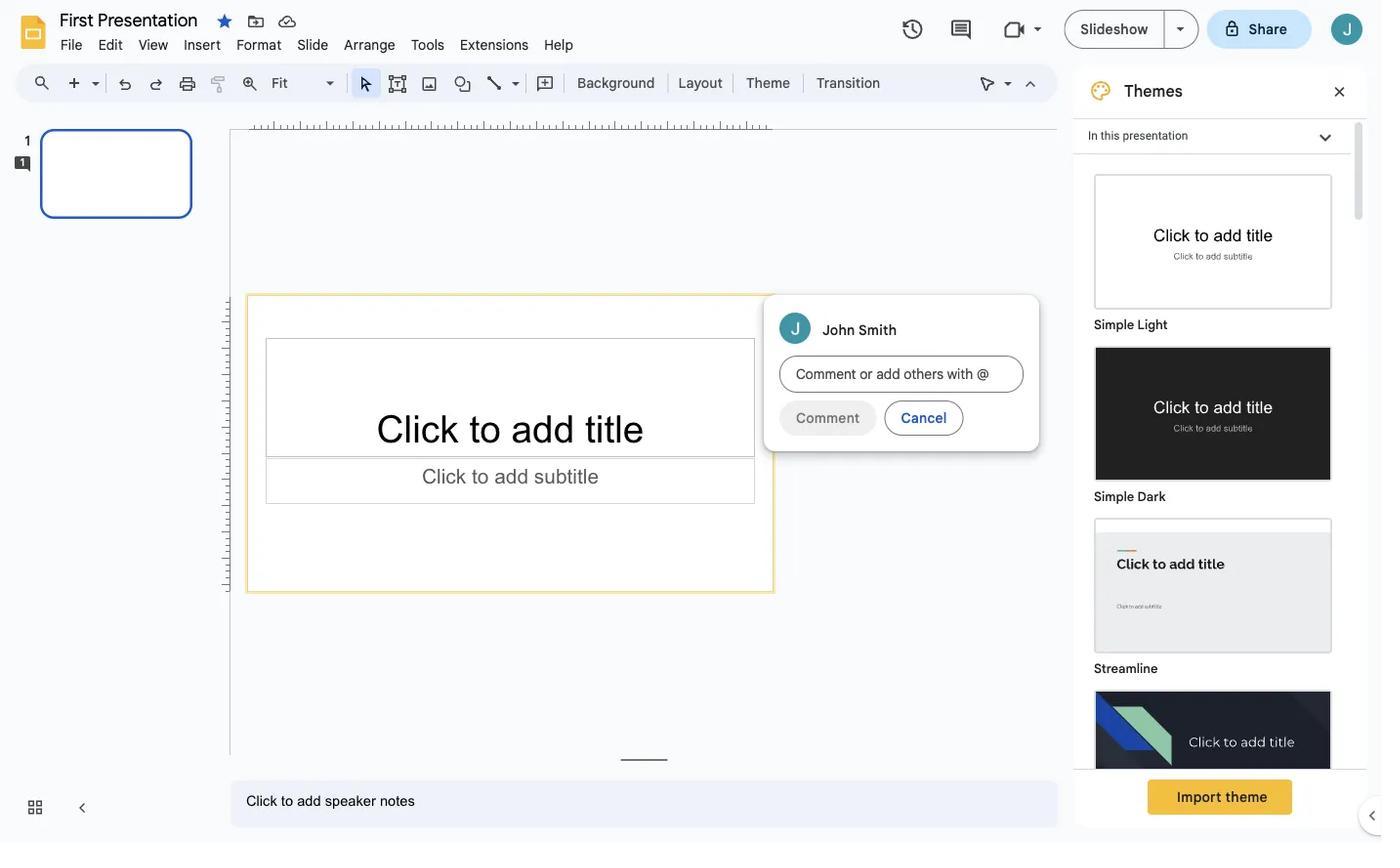 Task type: locate. For each thing, give the bounding box(es) containing it.
slideshow
[[1081, 21, 1148, 38]]

help
[[544, 36, 574, 53]]

john smith image
[[780, 313, 811, 344]]

simple for simple light
[[1094, 317, 1134, 333]]

Star checkbox
[[211, 8, 238, 35]]

in this presentation
[[1088, 129, 1188, 143]]

simple for simple dark
[[1094, 489, 1134, 505]]

list containing john smith
[[764, 295, 1039, 451]]

simple inside radio
[[1094, 489, 1134, 505]]

file menu item
[[53, 33, 91, 56]]

menu bar containing file
[[53, 25, 581, 58]]

themes application
[[0, 0, 1382, 843]]

option group
[[1074, 154, 1351, 843]]

1 simple from the top
[[1094, 317, 1134, 333]]

option group containing simple light
[[1074, 154, 1351, 843]]

extensions menu item
[[452, 33, 537, 56]]

import theme
[[1177, 788, 1268, 805]]

simple light
[[1094, 317, 1168, 333]]

streamline
[[1094, 661, 1158, 677]]

navigation inside 'themes' application
[[0, 110, 215, 843]]

list
[[764, 295, 1039, 451]]

transition
[[817, 74, 880, 91]]

dark
[[1138, 489, 1166, 505]]

edit menu item
[[91, 33, 131, 56]]

simple inside 'radio'
[[1094, 317, 1134, 333]]

option group inside themes section
[[1074, 154, 1351, 843]]

slideshow button
[[1064, 10, 1165, 49]]

in
[[1088, 129, 1098, 143]]

format
[[237, 36, 282, 53]]

simple
[[1094, 317, 1134, 333], [1094, 489, 1134, 505]]

smith
[[859, 321, 897, 338]]

menu bar
[[53, 25, 581, 58]]

tools menu item
[[403, 33, 452, 56]]

navigation
[[0, 110, 215, 843]]

theme
[[746, 74, 790, 91]]

simple left "dark"
[[1094, 489, 1134, 505]]

2 simple from the top
[[1094, 489, 1134, 505]]

themes
[[1124, 81, 1183, 101]]

in this presentation tab
[[1074, 118, 1351, 154]]

arrange menu item
[[336, 33, 403, 56]]

focus image
[[1096, 692, 1331, 824]]

Menus field
[[24, 69, 67, 97]]

comment button
[[780, 401, 877, 436]]

themes section
[[1074, 63, 1367, 843]]

comment
[[796, 409, 860, 426]]

this
[[1101, 129, 1120, 143]]

background button
[[569, 68, 664, 98]]

view
[[139, 36, 168, 53]]

1 vertical spatial simple
[[1094, 489, 1134, 505]]

menu bar banner
[[0, 0, 1382, 843]]

import theme button
[[1148, 780, 1292, 815]]

help menu item
[[537, 33, 581, 56]]

menu bar inside menu bar banner
[[53, 25, 581, 58]]

simple left light
[[1094, 317, 1134, 333]]

john
[[823, 321, 855, 338]]

arrange
[[344, 36, 396, 53]]

light
[[1138, 317, 1168, 333]]

theme
[[1226, 788, 1268, 805]]

slide menu item
[[290, 33, 336, 56]]

0 vertical spatial simple
[[1094, 317, 1134, 333]]



Task type: describe. For each thing, give the bounding box(es) containing it.
john smith
[[823, 321, 897, 338]]

tools
[[411, 36, 445, 53]]

main toolbar
[[58, 68, 890, 98]]

theme button
[[738, 68, 799, 98]]

slide
[[297, 36, 329, 53]]

presentation options image
[[1177, 27, 1185, 31]]

Comment draft text field
[[780, 356, 1024, 393]]

new slide with layout image
[[87, 70, 100, 77]]

Simple Light radio
[[1084, 164, 1342, 843]]

presentation
[[1123, 129, 1188, 143]]

insert image image
[[419, 69, 441, 97]]

insert
[[184, 36, 221, 53]]

Zoom text field
[[269, 69, 323, 97]]

extensions
[[460, 36, 529, 53]]

layout button
[[673, 68, 729, 98]]

insert menu item
[[176, 33, 229, 56]]

import
[[1177, 788, 1222, 805]]

Rename text field
[[53, 8, 209, 31]]

list inside 'themes' application
[[764, 295, 1039, 451]]

Zoom field
[[266, 69, 343, 98]]

view menu item
[[131, 33, 176, 56]]

shape image
[[452, 69, 474, 97]]

edit
[[98, 36, 123, 53]]

Simple Dark radio
[[1084, 336, 1342, 508]]

layout
[[678, 74, 723, 91]]

simple dark
[[1094, 489, 1166, 505]]

transition button
[[808, 68, 889, 98]]

share button
[[1207, 10, 1312, 49]]

background
[[577, 74, 655, 91]]

cancel button
[[885, 401, 964, 436]]

share
[[1249, 21, 1288, 38]]

Focus radio
[[1084, 680, 1342, 843]]

file
[[61, 36, 83, 53]]

format menu item
[[229, 33, 290, 56]]

Streamline radio
[[1084, 508, 1342, 680]]

mode and view toolbar
[[972, 63, 1046, 103]]

cancel
[[901, 409, 947, 426]]



Task type: vqa. For each thing, say whether or not it's contained in the screenshot.
shape Image
yes



